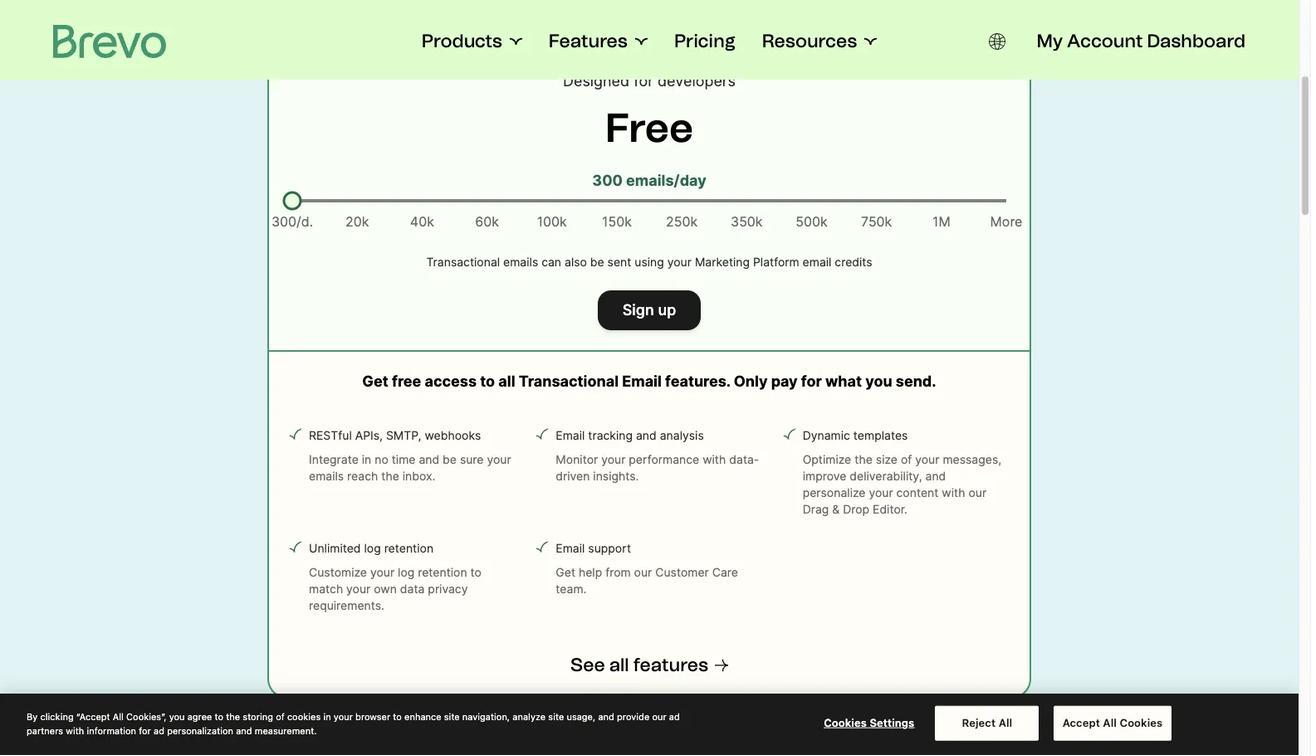 Task type: locate. For each thing, give the bounding box(es) containing it.
cookies settings
[[824, 716, 915, 730]]

1 horizontal spatial for
[[634, 72, 653, 90]]

emails left can
[[503, 255, 538, 269]]

0 vertical spatial the
[[855, 453, 873, 467]]

sign up button
[[598, 291, 701, 331]]

and inside optimize the size of your messages, improve deliverability, and personalize your content with our drag & drop editor.
[[926, 469, 946, 483]]

all right reject
[[999, 716, 1013, 730]]

0 vertical spatial get
[[362, 373, 388, 390]]

0 vertical spatial of
[[901, 453, 912, 467]]

log up data
[[398, 566, 415, 580]]

your down deliverability,
[[869, 486, 893, 500]]

1 horizontal spatial the
[[381, 469, 399, 483]]

our right from in the left bottom of the page
[[634, 566, 652, 580]]

see
[[571, 654, 605, 677]]

0 vertical spatial all
[[499, 373, 515, 390]]

0 vertical spatial in
[[362, 453, 371, 467]]

1 horizontal spatial cookies
[[1120, 716, 1163, 730]]

resources
[[762, 30, 857, 52]]

performance
[[629, 453, 699, 467]]

1 vertical spatial with
[[942, 486, 965, 500]]

0 horizontal spatial the
[[226, 712, 240, 723]]

email
[[707, 26, 780, 57], [622, 373, 662, 390], [556, 429, 585, 443], [556, 541, 585, 556]]

resources link
[[762, 30, 877, 53]]

with left data-
[[703, 453, 726, 467]]

&
[[832, 502, 840, 517]]

editor.
[[873, 502, 908, 517]]

insights.
[[593, 469, 639, 483]]

for
[[634, 72, 653, 90], [801, 373, 822, 390], [139, 725, 151, 736]]

with down clicking
[[66, 725, 84, 736]]

0 horizontal spatial ad
[[154, 725, 164, 736]]

1 horizontal spatial get
[[556, 566, 576, 580]]

0 vertical spatial be
[[590, 255, 604, 269]]

monitor
[[556, 453, 598, 467]]

deliverability,
[[850, 469, 922, 483]]

transactional
[[519, 26, 700, 57], [426, 255, 500, 269], [519, 373, 619, 390]]

0 horizontal spatial you
[[169, 712, 185, 723]]

0 horizontal spatial get
[[362, 373, 388, 390]]

0 horizontal spatial for
[[139, 725, 151, 736]]

to
[[480, 373, 495, 390], [471, 566, 482, 580], [215, 712, 223, 723], [393, 712, 402, 723]]

smtp,
[[386, 429, 422, 443]]

privacy
[[428, 582, 468, 596]]

1 cookies from the left
[[824, 716, 867, 730]]

your up content
[[915, 453, 940, 467]]

retention up privacy
[[418, 566, 467, 580]]

1 vertical spatial be
[[443, 453, 457, 467]]

our right provide
[[652, 712, 667, 723]]

the down no
[[381, 469, 399, 483]]

all right see
[[610, 654, 629, 677]]

0 horizontal spatial site
[[444, 712, 460, 723]]

1 vertical spatial log
[[398, 566, 415, 580]]

250k
[[666, 213, 698, 230]]

and
[[636, 429, 657, 443], [419, 453, 439, 467], [926, 469, 946, 483], [598, 712, 614, 723], [236, 725, 252, 736]]

1 vertical spatial you
[[169, 712, 185, 723]]

0 horizontal spatial log
[[364, 541, 381, 556]]

pricing slider desktop slider
[[283, 191, 302, 211]]

ad down cookies",
[[154, 725, 164, 736]]

your inside the by clicking "accept all cookies", you agree to the storing of cookies in your browser to enhance site navigation, analyze site usage, and provide our ad partners with information for ad personalization and measurement.
[[334, 712, 353, 723]]

0 vertical spatial emails
[[503, 255, 538, 269]]

the left storing
[[226, 712, 240, 723]]

0 horizontal spatial emails
[[309, 469, 344, 483]]

1 horizontal spatial all
[[610, 654, 629, 677]]

the inside "integrate in no time and be sure your emails reach the inbox."
[[381, 469, 399, 483]]

your right sure
[[487, 453, 511, 467]]

transactional email
[[519, 26, 780, 57]]

messages,
[[943, 453, 1002, 467]]

ad
[[669, 712, 680, 723], [154, 725, 164, 736]]

of inside optimize the size of your messages, improve deliverability, and personalize your content with our drag & drop editor.
[[901, 453, 912, 467]]

can
[[542, 255, 561, 269]]

2 site from the left
[[548, 712, 564, 723]]

with right content
[[942, 486, 965, 500]]

1 vertical spatial all
[[610, 654, 629, 677]]

in left no
[[362, 453, 371, 467]]

log inside customize your log retention to match your own data privacy requirements.
[[398, 566, 415, 580]]

1 horizontal spatial you
[[866, 373, 892, 390]]

the inside the by clicking "accept all cookies", you agree to the storing of cookies in your browser to enhance site navigation, analyze site usage, and provide our ad partners with information for ad personalization and measurement.
[[226, 712, 240, 723]]

your inside "integrate in no time and be sure your emails reach the inbox."
[[487, 453, 511, 467]]

0 vertical spatial ad
[[669, 712, 680, 723]]

your up insights.
[[601, 453, 626, 467]]

your right the using
[[667, 255, 692, 269]]

of up measurement. in the left bottom of the page
[[276, 712, 285, 723]]

for down cookies",
[[139, 725, 151, 736]]

get for get free access to all transactional email features. only pay for what you send.
[[362, 373, 388, 390]]

our down messages,
[[969, 486, 987, 500]]

1 horizontal spatial in
[[362, 453, 371, 467]]

cookies
[[287, 712, 321, 723]]

1 vertical spatial retention
[[418, 566, 467, 580]]

0 horizontal spatial cookies
[[824, 716, 867, 730]]

transactional up tracking
[[519, 373, 619, 390]]

all right accept on the right
[[1103, 716, 1117, 730]]

the inside optimize the size of your messages, improve deliverability, and personalize your content with our drag & drop editor.
[[855, 453, 873, 467]]

1 vertical spatial transactional
[[426, 255, 500, 269]]

60k
[[475, 213, 499, 230]]

be right also at the top left of page
[[590, 255, 604, 269]]

0 vertical spatial with
[[703, 453, 726, 467]]

email
[[803, 255, 832, 269]]

2 cookies from the left
[[1120, 716, 1163, 730]]

0 horizontal spatial all
[[499, 373, 515, 390]]

all up the information
[[113, 712, 124, 723]]

1 vertical spatial our
[[634, 566, 652, 580]]

2 vertical spatial with
[[66, 725, 84, 736]]

get inside get help from our customer care team.
[[556, 566, 576, 580]]

2 vertical spatial our
[[652, 712, 667, 723]]

your left the browser
[[334, 712, 353, 723]]

2 horizontal spatial with
[[942, 486, 965, 500]]

the left size
[[855, 453, 873, 467]]

you
[[866, 373, 892, 390], [169, 712, 185, 723]]

measurement.
[[255, 725, 317, 736]]

free
[[605, 104, 694, 152]]

0 horizontal spatial of
[[276, 712, 285, 723]]

of
[[901, 453, 912, 467], [276, 712, 285, 723]]

in right the cookies
[[323, 712, 331, 723]]

retention up data
[[384, 541, 434, 556]]

2 horizontal spatial all
[[1103, 716, 1117, 730]]

sure
[[460, 453, 484, 467]]

using
[[635, 255, 664, 269]]

transactional down 60k
[[426, 255, 500, 269]]

1 vertical spatial emails
[[309, 469, 344, 483]]

help
[[579, 566, 602, 580]]

0 horizontal spatial all
[[113, 712, 124, 723]]

reject
[[962, 716, 996, 730]]

pricing
[[674, 30, 736, 52]]

0 vertical spatial you
[[866, 373, 892, 390]]

site
[[444, 712, 460, 723], [548, 712, 564, 723]]

be left sure
[[443, 453, 457, 467]]

0 horizontal spatial with
[[66, 725, 84, 736]]

and up "inbox."
[[419, 453, 439, 467]]

you inside the by clicking "accept all cookies", you agree to the storing of cookies in your browser to enhance site navigation, analyze site usage, and provide our ad partners with information for ad personalization and measurement.
[[169, 712, 185, 723]]

my
[[1037, 30, 1063, 52]]

drop
[[843, 502, 870, 517]]

and up content
[[926, 469, 946, 483]]

1 horizontal spatial log
[[398, 566, 415, 580]]

all
[[113, 712, 124, 723], [999, 716, 1013, 730], [1103, 716, 1117, 730]]

all
[[499, 373, 515, 390], [610, 654, 629, 677]]

care
[[712, 566, 738, 580]]

get up team.
[[556, 566, 576, 580]]

dashboard
[[1147, 30, 1246, 52]]

cookies",
[[126, 712, 167, 723]]

reach
[[347, 469, 378, 483]]

my account dashboard
[[1037, 30, 1246, 52]]

brevo image
[[53, 25, 166, 58]]

transactional up designed
[[519, 26, 700, 57]]

usage,
[[567, 712, 596, 723]]

2 horizontal spatial the
[[855, 453, 873, 467]]

tracking
[[588, 429, 633, 443]]

0 horizontal spatial in
[[323, 712, 331, 723]]

0 horizontal spatial be
[[443, 453, 457, 467]]

1 horizontal spatial emails
[[503, 255, 538, 269]]

products link
[[422, 30, 522, 53]]

1 horizontal spatial site
[[548, 712, 564, 723]]

account
[[1067, 30, 1143, 52]]

with inside optimize the size of your messages, improve deliverability, and personalize your content with our drag & drop editor.
[[942, 486, 965, 500]]

1 horizontal spatial all
[[999, 716, 1013, 730]]

optimize
[[803, 453, 851, 467]]

log right 'unlimited' on the bottom left of the page
[[364, 541, 381, 556]]

in
[[362, 453, 371, 467], [323, 712, 331, 723]]

for down transactional email
[[634, 72, 653, 90]]

email up "email tracking and analysis"
[[622, 373, 662, 390]]

1 vertical spatial get
[[556, 566, 576, 580]]

and inside "integrate in no time and be sure your emails reach the inbox."
[[419, 453, 439, 467]]

also
[[565, 255, 587, 269]]

emails down integrate
[[309, 469, 344, 483]]

optimize the size of your messages, improve deliverability, and personalize your content with our drag & drop editor.
[[803, 453, 1002, 517]]

1 vertical spatial the
[[381, 469, 399, 483]]

0 vertical spatial our
[[969, 486, 987, 500]]

features
[[633, 654, 708, 677]]

personalization
[[167, 725, 233, 736]]

developers
[[658, 72, 736, 90]]

for right pay
[[801, 373, 822, 390]]

site left usage, on the bottom of page
[[548, 712, 564, 723]]

features
[[549, 30, 628, 52]]

get left free
[[362, 373, 388, 390]]

cookies right accept on the right
[[1120, 716, 1163, 730]]

all for accept all cookies
[[1103, 716, 1117, 730]]

data
[[400, 582, 425, 596]]

with inside the by clicking "accept all cookies", you agree to the storing of cookies in your browser to enhance site navigation, analyze site usage, and provide our ad partners with information for ad personalization and measurement.
[[66, 725, 84, 736]]

you left agree
[[169, 712, 185, 723]]

1 vertical spatial in
[[323, 712, 331, 723]]

designed for developers
[[563, 72, 736, 90]]

transactional for transactional emails can also be sent using your marketing platform email credits
[[426, 255, 500, 269]]

0 vertical spatial retention
[[384, 541, 434, 556]]

1 horizontal spatial of
[[901, 453, 912, 467]]

retention
[[384, 541, 434, 556], [418, 566, 467, 580]]

all inside the by clicking "accept all cookies", you agree to the storing of cookies in your browser to enhance site navigation, analyze site usage, and provide our ad partners with information for ad personalization and measurement.
[[113, 712, 124, 723]]

2 vertical spatial for
[[139, 725, 151, 736]]

you right 'what' at the right of page
[[866, 373, 892, 390]]

email up help
[[556, 541, 585, 556]]

ad right provide
[[669, 712, 680, 723]]

support
[[588, 541, 631, 556]]

email support
[[556, 541, 631, 556]]

cookies left the settings
[[824, 716, 867, 730]]

monitor your performance with data- driven insights.
[[556, 453, 759, 483]]

of right size
[[901, 453, 912, 467]]

site right "enhance"
[[444, 712, 460, 723]]

2 vertical spatial the
[[226, 712, 240, 723]]

credits
[[835, 255, 873, 269]]

1 vertical spatial for
[[801, 373, 822, 390]]

restful apis, smtp, webhooks
[[309, 429, 481, 443]]

pricing link
[[674, 30, 736, 53]]

1 vertical spatial of
[[276, 712, 285, 723]]

1 vertical spatial ad
[[154, 725, 164, 736]]

all right access
[[499, 373, 515, 390]]

2 horizontal spatial for
[[801, 373, 822, 390]]

your
[[667, 255, 692, 269], [487, 453, 511, 467], [601, 453, 626, 467], [915, 453, 940, 467], [869, 486, 893, 500], [370, 566, 395, 580], [346, 582, 371, 596], [334, 712, 353, 723]]

1 horizontal spatial with
[[703, 453, 726, 467]]

500k
[[796, 213, 828, 230]]

0 vertical spatial transactional
[[519, 26, 700, 57]]



Task type: describe. For each thing, give the bounding box(es) containing it.
only
[[734, 373, 768, 390]]

customer
[[655, 566, 709, 580]]

with inside monitor your performance with data- driven insights.
[[703, 453, 726, 467]]

in inside "integrate in no time and be sure your emails reach the inbox."
[[362, 453, 371, 467]]

more
[[990, 213, 1023, 230]]

1 horizontal spatial ad
[[669, 712, 680, 723]]

to inside customize your log retention to match your own data privacy requirements.
[[471, 566, 482, 580]]

browser
[[355, 712, 390, 723]]

in inside the by clicking "accept all cookies", you agree to the storing of cookies in your browser to enhance site navigation, analyze site usage, and provide our ad partners with information for ad personalization and measurement.
[[323, 712, 331, 723]]

our inside optimize the size of your messages, improve deliverability, and personalize your content with our drag & drop editor.
[[969, 486, 987, 500]]

free
[[392, 373, 421, 390]]

sign
[[623, 301, 654, 319]]

transactional emails can also be sent using your marketing platform email credits
[[426, 255, 873, 269]]

300 emails/day
[[592, 172, 707, 189]]

your inside monitor your performance with data- driven insights.
[[601, 453, 626, 467]]

customize
[[309, 566, 367, 580]]

email up developers
[[707, 26, 780, 57]]

unlimited log retention
[[309, 541, 434, 556]]

and down storing
[[236, 725, 252, 736]]

agree
[[187, 712, 212, 723]]

750k
[[861, 213, 892, 230]]

marketing
[[695, 255, 750, 269]]

see all features
[[571, 654, 708, 677]]

products
[[422, 30, 502, 52]]

match
[[309, 582, 343, 596]]

40k
[[410, 213, 434, 230]]

for inside the by clicking "accept all cookies", you agree to the storing of cookies in your browser to enhance site navigation, analyze site usage, and provide our ad partners with information for ad personalization and measurement.
[[139, 725, 151, 736]]

up
[[658, 301, 676, 319]]

and up performance
[[636, 429, 657, 443]]

own
[[374, 582, 397, 596]]

unlimited
[[309, 541, 361, 556]]

dynamic
[[803, 429, 850, 443]]

data-
[[729, 453, 759, 467]]

no
[[375, 453, 389, 467]]

cookies settings button
[[817, 707, 921, 740]]

improve
[[803, 469, 847, 483]]

2 vertical spatial transactional
[[519, 373, 619, 390]]

retention inside customize your log retention to match your own data privacy requirements.
[[418, 566, 467, 580]]

what
[[826, 373, 862, 390]]

customize your log retention to match your own data privacy requirements.
[[309, 566, 482, 613]]

team.
[[556, 582, 587, 596]]

integrate
[[309, 453, 359, 467]]

20k
[[345, 213, 369, 230]]

provide
[[617, 712, 650, 723]]

enhance
[[404, 712, 441, 723]]

access
[[425, 373, 477, 390]]

get for get help from our customer care team.
[[556, 566, 576, 580]]

storing
[[243, 712, 273, 723]]

time
[[392, 453, 416, 467]]

inbox.
[[403, 469, 436, 483]]

dynamic templates
[[803, 429, 908, 443]]

1 site from the left
[[444, 712, 460, 723]]

and right usage, on the bottom of page
[[598, 712, 614, 723]]

email up monitor
[[556, 429, 585, 443]]

of inside the by clicking "accept all cookies", you agree to the storing of cookies in your browser to enhance site navigation, analyze site usage, and provide our ad partners with information for ad personalization and measurement.
[[276, 712, 285, 723]]

send.
[[896, 373, 937, 390]]

1 horizontal spatial be
[[590, 255, 604, 269]]

our inside the by clicking "accept all cookies", you agree to the storing of cookies in your browser to enhance site navigation, analyze site usage, and provide our ad partners with information for ad personalization and measurement.
[[652, 712, 667, 723]]

reject all button
[[936, 707, 1039, 741]]

300/d.
[[271, 213, 313, 230]]

sign up
[[623, 301, 676, 319]]

your up own
[[370, 566, 395, 580]]

restful
[[309, 429, 352, 443]]

our inside get help from our customer care team.
[[634, 566, 652, 580]]

accept all cookies
[[1063, 716, 1163, 730]]

your up requirements.
[[346, 582, 371, 596]]

designed
[[563, 72, 630, 90]]

from
[[606, 566, 631, 580]]

button image
[[989, 33, 1005, 50]]

pay
[[771, 373, 798, 390]]

size
[[876, 453, 898, 467]]

content
[[897, 486, 939, 500]]

navigation,
[[462, 712, 510, 723]]

100k
[[537, 213, 567, 230]]

all for reject all
[[999, 716, 1013, 730]]

sent
[[608, 255, 631, 269]]

analyze
[[513, 712, 546, 723]]

"accept
[[76, 712, 110, 723]]

0 vertical spatial log
[[364, 541, 381, 556]]

apis,
[[355, 429, 383, 443]]

see all features link
[[571, 654, 728, 678]]

get help from our customer care team.
[[556, 566, 738, 596]]

accept all cookies button
[[1054, 707, 1172, 741]]

transactional for transactional email
[[519, 26, 700, 57]]

0 vertical spatial for
[[634, 72, 653, 90]]

by
[[27, 712, 38, 723]]

150k
[[602, 213, 632, 230]]

reject all
[[962, 716, 1013, 730]]

integrate in no time and be sure your emails reach the inbox.
[[309, 453, 511, 483]]

driven
[[556, 469, 590, 483]]

email tracking and analysis
[[556, 429, 704, 443]]

templates
[[854, 429, 908, 443]]

features link
[[549, 30, 648, 53]]

be inside "integrate in no time and be sure your emails reach the inbox."
[[443, 453, 457, 467]]

personalize
[[803, 486, 866, 500]]

emails inside "integrate in no time and be sure your emails reach the inbox."
[[309, 469, 344, 483]]



Task type: vqa. For each thing, say whether or not it's contained in the screenshot.
plans
no



